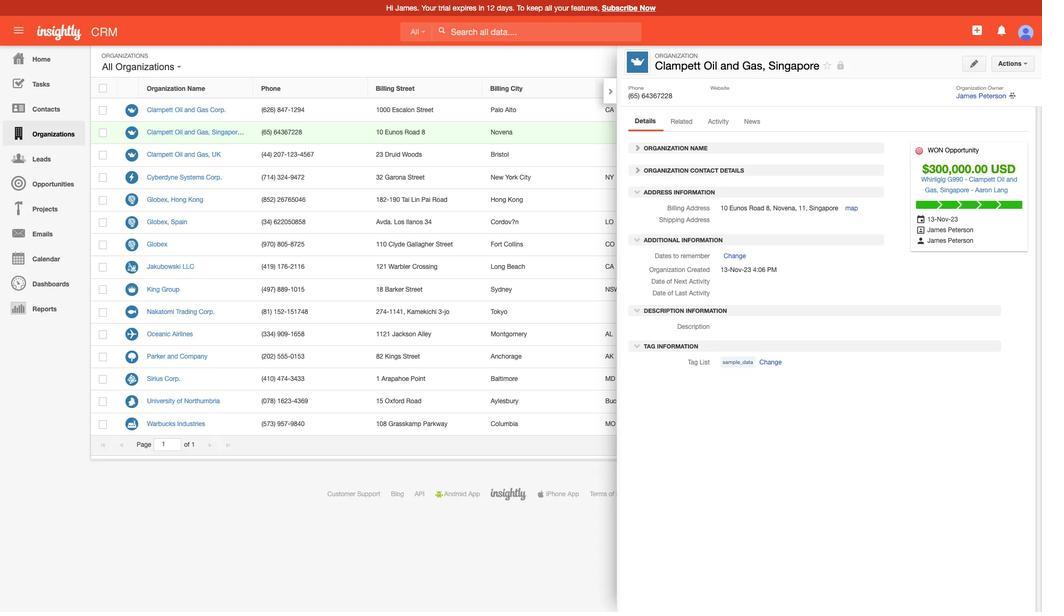 Task type: describe. For each thing, give the bounding box(es) containing it.
james for responsible user icon
[[928, 227, 946, 234]]

1141,
[[389, 308, 405, 316]]

md
[[605, 376, 615, 383]]

united states for beach
[[720, 263, 759, 271]]

1000
[[376, 106, 390, 114]]

5 united states cell from the top
[[712, 346, 826, 369]]

billing for billing street
[[376, 84, 395, 92]]

and up website
[[720, 59, 739, 72]]

row containing parker and company
[[91, 346, 880, 369]]

5 united states from the top
[[720, 353, 759, 361]]

clampett oil and gas corp. link
[[147, 106, 231, 114]]

and right parker
[[167, 353, 178, 361]]

18 barker street cell
[[368, 279, 483, 301]]

274-1141, kamekichi 3-jo cell
[[368, 301, 483, 324]]

1 vertical spatial date
[[653, 290, 666, 297]]

(202)
[[262, 353, 276, 361]]

23 for 13-nov-23
[[951, 216, 958, 223]]

(65) inside (65) 64367228 'cell'
[[262, 129, 272, 136]]

sample_data link for change
[[721, 357, 755, 368]]

64367228 inside 'cell'
[[274, 129, 302, 136]]

108 grasskamp parkway cell
[[368, 414, 483, 436]]

japan cell
[[712, 301, 826, 324]]

110 clyde gallagher street
[[376, 241, 453, 248]]

all organizations
[[102, 62, 177, 72]]

(202) 555-0153 cell
[[253, 346, 368, 369]]

sydney cell
[[483, 279, 597, 301]]

of right 1 field in the left bottom of the page
[[184, 441, 190, 449]]

110 clyde gallagher street cell
[[368, 234, 483, 256]]

18
[[376, 286, 383, 293]]

190
[[389, 196, 400, 204]]

peterson for responsible user icon
[[948, 227, 974, 234]]

tokyo cell
[[483, 301, 597, 324]]

website
[[711, 85, 730, 91]]

united for beach
[[720, 263, 739, 271]]

1623-
[[277, 398, 294, 405]]

cordov?n
[[491, 219, 519, 226]]

no
[[897, 230, 905, 237]]

contact
[[690, 167, 719, 174]]

globex, for globex, spain
[[147, 219, 169, 226]]

terms of service
[[590, 491, 637, 498]]

street for 1000 escalon street
[[416, 106, 434, 114]]

information for tag information
[[657, 343, 698, 350]]

oil for 1000 escalon street
[[175, 106, 183, 114]]

6 united from the top
[[720, 353, 739, 361]]

row containing nakatomi trading corp.
[[91, 301, 880, 324]]

information for description information
[[686, 307, 727, 314]]

of left last
[[668, 290, 673, 297]]

aylesbury
[[491, 398, 519, 405]]

days.
[[497, 4, 515, 12]]

long beach cell
[[483, 256, 597, 279]]

billing for billing country
[[719, 84, 738, 92]]

(65) inside the phone (65) 64367228
[[629, 92, 640, 100]]

organization up address information
[[644, 167, 689, 174]]

13-nov-23 4:06 pm
[[721, 266, 777, 274]]

features,
[[571, 4, 600, 12]]

1 horizontal spatial clampett oil and gas, singapore
[[655, 59, 820, 72]]

1294
[[290, 106, 305, 114]]

lang
[[994, 187, 1008, 194]]

2 column header from the left
[[826, 78, 852, 98]]

nakatomi
[[147, 308, 174, 316]]

baltimore cell
[[483, 369, 597, 391]]

globex, spain link
[[147, 219, 193, 226]]

26765046
[[277, 196, 306, 204]]

324-
[[277, 174, 290, 181]]

(334) 909-1658
[[262, 331, 305, 338]]

street for 82 kings street
[[403, 353, 420, 361]]

clampett for 23 druid woods
[[147, 151, 173, 159]]

gas, down gas
[[197, 129, 210, 136]]

957-
[[277, 420, 290, 428]]

oil up website
[[704, 59, 717, 72]]

1 hong from the left
[[171, 196, 186, 204]]

organization inside "row"
[[147, 84, 186, 92]]

(65) 64367228 cell
[[253, 122, 368, 144]]

import organizations and notes
[[894, 140, 987, 148]]

row containing globex, hong kong
[[91, 189, 880, 212]]

1 kong from the left
[[188, 196, 203, 204]]

0 vertical spatial activity
[[708, 118, 729, 125]]

0 vertical spatial date
[[652, 278, 665, 285]]

2 vertical spatial activity
[[689, 290, 710, 297]]

alto
[[505, 106, 516, 114]]

anchorage cell
[[483, 346, 597, 369]]

los
[[394, 219, 405, 226]]

united kingdom cell
[[712, 144, 826, 167]]

1 arapahoe point cell
[[368, 369, 483, 391]]

actions
[[998, 60, 1024, 68]]

23 for 13-nov-23 4:06 pm
[[744, 266, 751, 274]]

additional information
[[642, 236, 723, 243]]

organization image
[[627, 52, 648, 73]]

follow image for fort collins
[[835, 240, 845, 251]]

states for york
[[741, 174, 759, 181]]

row containing cyberdyne systems corp.
[[91, 167, 880, 189]]

(65) 64367228
[[262, 129, 302, 136]]

corp. right systems
[[206, 174, 222, 181]]

(970)
[[262, 241, 276, 248]]

billing city
[[490, 84, 523, 92]]

anchorage
[[491, 353, 522, 361]]

(34) 622050858 cell
[[253, 212, 368, 234]]

states for beach
[[741, 263, 759, 271]]

emails
[[32, 230, 53, 238]]

clyde
[[389, 241, 405, 248]]

japan
[[720, 308, 737, 316]]

novena cell
[[483, 122, 597, 144]]

and for export organizations and notes
[[957, 155, 969, 163]]

0 vertical spatial peterson
[[979, 92, 1006, 100]]

beach
[[507, 263, 525, 271]]

nakatomi trading corp. link
[[147, 308, 220, 316]]

nsw cell
[[597, 279, 712, 301]]

0 horizontal spatial change
[[724, 252, 746, 260]]

hong inside hong kong cell
[[491, 196, 506, 204]]

4:06
[[753, 266, 766, 274]]

your inside hi james. your trial expires in 12 days. to keep all your features, subscribe now
[[421, 4, 436, 12]]

druid
[[385, 151, 400, 159]]

android app
[[444, 491, 480, 498]]

pai
[[422, 196, 431, 204]]

row containing sirius corp.
[[91, 369, 880, 391]]

street for 18 barker street
[[406, 286, 423, 293]]

columbia cell
[[483, 414, 597, 436]]

organization up the james peterson link
[[957, 85, 987, 91]]

to
[[517, 4, 525, 12]]

app for iphone app
[[568, 491, 579, 498]]

(334) 909-1658 cell
[[253, 324, 368, 346]]

mo cell
[[597, 414, 712, 436]]

city inside cell
[[520, 174, 531, 181]]

13- for 13-nov-23 import
[[896, 184, 905, 192]]

0 vertical spatial address
[[644, 189, 672, 196]]

row containing king group
[[91, 279, 880, 301]]

Search this list... text field
[[694, 53, 814, 69]]

address for billing address
[[686, 205, 710, 212]]

15 oxford road cell
[[368, 391, 483, 414]]

singapore left refresh list icon
[[769, 59, 820, 72]]

columbia
[[491, 420, 518, 428]]

gas, up country
[[742, 59, 766, 72]]

13- for 13-nov-23
[[928, 216, 937, 223]]

states for collins
[[741, 241, 759, 248]]

road inside cell
[[432, 196, 448, 204]]

32 garona street
[[376, 174, 425, 181]]

singapore up uk
[[212, 129, 241, 136]]

subscribe now link
[[602, 3, 656, 12]]

new for new organization
[[944, 57, 957, 65]]

13-nov-23 import
[[894, 184, 947, 192]]

name inside "row"
[[187, 84, 205, 92]]

industries
[[177, 420, 205, 428]]

1121
[[376, 331, 390, 338]]

182-190 tai lin pai road
[[376, 196, 448, 204]]

organizations for export organizations and notes
[[916, 155, 955, 163]]

622050858
[[274, 219, 306, 226]]

palo alto cell
[[483, 99, 597, 122]]

opportunity owner image
[[916, 237, 926, 245]]

organization up organization owner
[[959, 57, 998, 65]]

parker
[[147, 353, 166, 361]]

1000 escalon street
[[376, 106, 434, 114]]

clampett oil and gas corp.
[[147, 106, 226, 114]]

1 field
[[154, 439, 181, 451]]

follow image for anchorage
[[835, 353, 845, 363]]

1 vertical spatial organization name
[[642, 145, 708, 152]]

15
[[376, 398, 383, 405]]

10 eunos road 8 cell
[[368, 122, 483, 144]]

13- for 13-nov-23 4:06 pm
[[721, 266, 730, 274]]

sample_data link for no tags
[[897, 213, 932, 224]]

follow image for cordov?n
[[835, 218, 845, 228]]

follow image for long beach
[[835, 263, 845, 273]]

billing street
[[376, 84, 415, 92]]

customer
[[327, 491, 356, 498]]

nsw
[[605, 286, 620, 293]]

phone for phone
[[261, 84, 281, 92]]

app for android app
[[468, 491, 480, 498]]

of for terms of service
[[609, 491, 614, 498]]

0 vertical spatial export
[[915, 125, 939, 132]]

1121 jackson alley cell
[[368, 324, 483, 346]]

blog link
[[391, 491, 404, 498]]

(497) 889-1015 cell
[[253, 279, 368, 301]]

1 vertical spatial change
[[760, 359, 782, 367]]

phone for phone (65) 64367228
[[629, 85, 644, 91]]

jakubowski
[[147, 263, 181, 271]]

montgomery
[[491, 331, 527, 338]]

8,
[[766, 205, 772, 212]]

row containing globex
[[91, 234, 880, 256]]

follow image for al
[[835, 330, 845, 340]]

and down clampett oil and gas corp. link
[[184, 129, 195, 136]]

date of next activity date of last activity
[[652, 278, 710, 297]]

corp. right the trading
[[199, 308, 215, 316]]

navigation containing home
[[0, 46, 85, 321]]

additional
[[644, 236, 680, 243]]

king group link
[[147, 286, 185, 293]]

notes for import organizations and notes
[[970, 140, 987, 148]]

united states for collins
[[720, 241, 759, 248]]

garona
[[385, 174, 406, 181]]

novena,
[[773, 205, 797, 212]]

in
[[479, 4, 485, 12]]

james.
[[395, 4, 419, 12]]

(81) 152-151748 cell
[[253, 301, 368, 324]]

address for shipping address
[[686, 217, 710, 224]]

0 vertical spatial james
[[957, 92, 977, 100]]

8
[[422, 129, 425, 136]]

tag for tag list
[[688, 359, 698, 367]]

Search all data.... text field
[[432, 22, 642, 41]]

united for alto
[[720, 106, 739, 114]]

row containing jakubowski llc
[[91, 256, 880, 279]]

(410)
[[262, 376, 276, 383]]

api link
[[415, 491, 425, 498]]

13-nov-23 import link
[[886, 184, 947, 192]]

information for additional information
[[682, 236, 723, 243]]

follow image for mo
[[835, 420, 845, 430]]

gas, left uk
[[197, 151, 210, 159]]

121 warbler crossing cell
[[368, 256, 483, 279]]

tasks link
[[3, 71, 85, 96]]

row containing clampett oil and gas, uk
[[91, 144, 880, 167]]

all
[[545, 4, 552, 12]]

$300,000.00
[[923, 162, 988, 176]]

(626) 847-1294
[[262, 106, 305, 114]]

united states for york
[[720, 174, 759, 181]]

555-
[[277, 353, 290, 361]]

organization down dates on the right of the page
[[649, 266, 685, 274]]

and left gas
[[184, 106, 195, 114]]

all organizations button
[[99, 59, 184, 75]]

row group containing clampett oil and gas corp.
[[91, 99, 880, 436]]

singapore right 11,
[[809, 205, 838, 212]]

5 states from the top
[[741, 353, 759, 361]]

fort collins cell
[[483, 234, 597, 256]]

follow image for nsw
[[835, 285, 845, 295]]

(573) 957-9840 cell
[[253, 414, 368, 436]]

description information
[[642, 307, 727, 314]]

api
[[415, 491, 425, 498]]

0 vertical spatial details
[[635, 117, 656, 125]]

hi james. your trial expires in 12 days. to keep all your features, subscribe now
[[386, 3, 656, 12]]

row containing organization name
[[91, 78, 879, 98]]

united states cell for alto
[[712, 99, 826, 122]]

sample_data for change
[[723, 359, 753, 365]]

follow image for bristol
[[835, 151, 845, 161]]

151748
[[287, 308, 308, 316]]

grasskamp
[[389, 420, 421, 428]]

related
[[671, 118, 693, 125]]

singapore inside cell
[[720, 129, 749, 136]]

road for 15 oxford road
[[406, 398, 422, 405]]

1 vertical spatial change link
[[756, 358, 782, 371]]

singapore cell
[[712, 122, 826, 144]]



Task type: locate. For each thing, give the bounding box(es) containing it.
(419) 176-2116 cell
[[253, 256, 368, 279]]

5 row from the top
[[91, 167, 880, 189]]

import / export
[[886, 125, 939, 132]]

4 united states cell from the top
[[712, 256, 826, 279]]

0 horizontal spatial all
[[102, 62, 113, 72]]

0 vertical spatial -
[[965, 176, 967, 183]]

avda. los llanos 34 cell
[[368, 212, 483, 234]]

0 horizontal spatial 13-
[[721, 266, 730, 274]]

kamekichi
[[407, 308, 437, 316]]

name up gas
[[187, 84, 205, 92]]

0 vertical spatial eunos
[[385, 129, 403, 136]]

0 horizontal spatial sample_data
[[723, 359, 753, 365]]

ny cell
[[597, 167, 712, 189]]

tag for tag information
[[644, 343, 655, 350]]

1 vertical spatial import
[[896, 140, 914, 148]]

new york city
[[491, 174, 531, 181]]

row containing oceanic airlines
[[91, 324, 880, 346]]

1 follow image from the top
[[835, 106, 845, 116]]

1 down industries
[[191, 441, 195, 449]]

cell
[[91, 122, 118, 144], [597, 122, 712, 144], [597, 144, 712, 167], [597, 189, 712, 212], [712, 212, 826, 234], [853, 212, 880, 234], [853, 256, 880, 279], [712, 279, 826, 301], [853, 279, 880, 301], [597, 301, 712, 324], [712, 324, 826, 346], [712, 369, 826, 391], [853, 369, 880, 391], [712, 391, 826, 414], [853, 391, 880, 414], [712, 414, 826, 436], [853, 414, 880, 436]]

lo cell
[[597, 212, 712, 234]]

of right university at the bottom left of page
[[177, 398, 182, 405]]

oil inside "$300,000.00 usd whirligig g990 - clampett oil and gas, singapore - aaron lang"
[[997, 176, 1005, 183]]

nov- for 13-nov-23 import
[[905, 184, 919, 192]]

row containing university of northumbria
[[91, 391, 880, 414]]

2 vertical spatial james
[[928, 237, 946, 245]]

1 united states cell from the top
[[712, 99, 826, 122]]

7 row from the top
[[91, 212, 880, 234]]

oil
[[704, 59, 717, 72], [175, 106, 183, 114], [175, 129, 183, 136], [175, 151, 183, 159], [997, 176, 1005, 183]]

row containing globex, spain
[[91, 212, 880, 234]]

(65) up (44)
[[262, 129, 272, 136]]

bristol
[[491, 151, 509, 159]]

3 chevron down image from the top
[[634, 307, 641, 314]]

chevron down image for additional information
[[634, 236, 641, 243]]

billing
[[376, 84, 395, 92], [490, 84, 509, 92], [605, 84, 624, 92], [719, 84, 738, 92], [667, 205, 685, 212]]

2 vertical spatial import
[[928, 184, 947, 192]]

4 chevron down image from the top
[[634, 343, 641, 350]]

110
[[376, 241, 387, 248]]

2 row from the top
[[91, 99, 880, 122]]

address
[[644, 189, 672, 196], [686, 205, 710, 212], [686, 217, 710, 224]]

row down the 'tokyo'
[[91, 324, 880, 346]]

1 horizontal spatial nov-
[[905, 184, 919, 192]]

usd
[[991, 162, 1016, 176]]

nov- for 13-nov-23
[[937, 216, 951, 223]]

1 horizontal spatial organization name
[[642, 145, 708, 152]]

3 row from the top
[[91, 122, 880, 144]]

states for alto
[[741, 106, 759, 114]]

clampett for 10 eunos road 8
[[147, 129, 173, 136]]

md cell
[[597, 369, 712, 391]]

0 horizontal spatial clampett oil and gas, singapore
[[147, 129, 241, 136]]

whirligig g990 - clampett oil and gas, singapore - aaron lang link
[[921, 176, 1017, 194]]

0 horizontal spatial your
[[421, 4, 436, 12]]

1 vertical spatial (65)
[[262, 129, 272, 136]]

1 horizontal spatial 10
[[721, 205, 728, 212]]

column header left the smartmerge on the right top of the page
[[852, 78, 879, 98]]

row up long in the left top of the page
[[91, 234, 880, 256]]

1 vertical spatial address
[[686, 205, 710, 212]]

information for address information
[[674, 189, 715, 196]]

opportunity image
[[915, 147, 924, 155]]

ca cell
[[597, 99, 712, 122], [597, 256, 712, 279]]

1 horizontal spatial new
[[944, 57, 957, 65]]

ak cell
[[597, 346, 712, 369]]

1 horizontal spatial sample_data link
[[897, 213, 932, 224]]

3 follow image from the top
[[835, 308, 845, 318]]

follow image for baltimore
[[835, 375, 845, 385]]

billing up 1000
[[376, 84, 395, 92]]

eunos for 10 eunos road 8
[[385, 129, 403, 136]]

ca cell for long beach
[[597, 256, 712, 279]]

3 states from the top
[[741, 241, 759, 248]]

united states cell for beach
[[712, 256, 826, 279]]

oil up lang
[[997, 176, 1005, 183]]

description for description
[[677, 323, 710, 331]]

0 vertical spatial globex,
[[147, 196, 169, 204]]

2 follow image from the top
[[835, 285, 845, 295]]

8 row from the top
[[91, 234, 880, 256]]

united left kingdom
[[720, 151, 739, 159]]

row up fort
[[91, 212, 880, 234]]

1 horizontal spatial your
[[886, 169, 903, 176]]

1 row from the top
[[91, 78, 879, 98]]

0 vertical spatial city
[[511, 84, 523, 92]]

2 united states from the top
[[720, 174, 759, 181]]

united states cell down kingdom
[[712, 167, 826, 189]]

(81) 152-151748
[[262, 308, 308, 316]]

james peterson for 'opportunity owner' image
[[926, 237, 974, 245]]

13 row from the top
[[91, 346, 880, 369]]

4369
[[294, 398, 308, 405]]

0 vertical spatial sample_data link
[[897, 213, 932, 224]]

chevron right image for organization name
[[634, 144, 641, 152]]

organization name inside "row"
[[147, 84, 205, 92]]

city
[[511, 84, 523, 92], [520, 174, 531, 181]]

10 inside cell
[[376, 129, 383, 136]]

street right gallagher
[[436, 241, 453, 248]]

your
[[554, 4, 569, 12]]

navigation
[[0, 46, 85, 321]]

road inside cell
[[405, 129, 420, 136]]

2 notes from the top
[[970, 155, 987, 163]]

llanos
[[406, 219, 423, 226]]

and up $300,000.00
[[957, 140, 969, 148]]

united states left pm
[[720, 263, 759, 271]]

clampett up cyberdyne
[[147, 151, 173, 159]]

export organizations and notes
[[894, 155, 987, 163]]

york
[[505, 174, 518, 181]]

all inside all organizations button
[[102, 62, 113, 72]]

chevron down image up lo cell
[[634, 188, 641, 196]]

follow image for aylesbury
[[835, 398, 845, 408]]

1 vertical spatial activity
[[689, 278, 710, 285]]

united for york
[[720, 174, 739, 181]]

parkway
[[423, 420, 448, 428]]

sirius corp.
[[147, 376, 181, 383]]

0 vertical spatial chevron right image
[[607, 88, 614, 95]]

None checkbox
[[99, 84, 107, 92], [99, 106, 107, 115], [99, 151, 107, 160], [99, 174, 107, 182], [99, 196, 107, 205], [99, 218, 107, 227], [99, 375, 107, 384], [99, 420, 107, 429], [99, 84, 107, 92], [99, 106, 107, 115], [99, 151, 107, 160], [99, 174, 107, 182], [99, 196, 107, 205], [99, 218, 107, 227], [99, 375, 107, 384], [99, 420, 107, 429]]

organizations for all organizations
[[115, 62, 174, 72]]

(970) 805-8725 cell
[[253, 234, 368, 256]]

2 app from the left
[[568, 491, 579, 498]]

2 and from the top
[[957, 155, 969, 163]]

0 vertical spatial description
[[644, 307, 684, 314]]

row down bristol
[[91, 167, 880, 189]]

1 vertical spatial -
[[971, 187, 974, 194]]

road left 8
[[405, 129, 420, 136]]

all down james.
[[411, 28, 419, 36]]

10 row from the top
[[91, 279, 880, 301]]

0 horizontal spatial change link
[[721, 251, 746, 261]]

0 vertical spatial ca cell
[[597, 99, 712, 122]]

billing address
[[667, 205, 710, 212]]

1 vertical spatial eunos
[[730, 205, 747, 212]]

0 vertical spatial change
[[724, 252, 746, 260]]

oceanic airlines
[[147, 331, 193, 338]]

ca cell for palo alto
[[597, 99, 712, 122]]

change link up 13-nov-23 4:06 pm
[[721, 251, 746, 261]]

column header
[[118, 78, 139, 98], [826, 78, 852, 98], [852, 78, 879, 98]]

china cell
[[712, 189, 826, 212]]

chevron down image for description information
[[634, 307, 641, 314]]

montgomery cell
[[483, 324, 597, 346]]

notes for export organizations and notes
[[970, 155, 987, 163]]

oil for 10 eunos road 8
[[175, 129, 183, 136]]

warbucks
[[147, 420, 175, 428]]

road right oxford on the bottom left of the page
[[406, 398, 422, 405]]

0 vertical spatial nov-
[[905, 184, 919, 192]]

singapore inside "$300,000.00 usd whirligig g990 - clampett oil and gas, singapore - aaron lang"
[[940, 187, 969, 194]]

11 row from the top
[[91, 301, 880, 324]]

2 ca from the top
[[605, 263, 614, 271]]

follow image for ca
[[835, 106, 845, 116]]

jakubowski llc
[[147, 263, 194, 271]]

corp. right gas
[[210, 106, 226, 114]]

description down description information
[[677, 323, 710, 331]]

activity down created at the right top of the page
[[689, 278, 710, 285]]

llc
[[183, 263, 194, 271]]

1 vertical spatial nov-
[[937, 216, 951, 223]]

james peterson link
[[957, 92, 1006, 100]]

2 chevron down image from the top
[[634, 236, 641, 243]]

united states cell for york
[[712, 167, 826, 189]]

1 vertical spatial 64367228
[[274, 129, 302, 136]]

2 hong from the left
[[491, 196, 506, 204]]

1 ca cell from the top
[[597, 99, 712, 122]]

cordov?n cell
[[483, 212, 597, 234]]

1 vertical spatial your
[[886, 169, 903, 176]]

information down last
[[686, 307, 727, 314]]

10 down 1000
[[376, 129, 383, 136]]

ca for long beach
[[605, 263, 614, 271]]

ca down billing state
[[605, 106, 614, 114]]

street up 1000 escalon street
[[396, 84, 415, 92]]

follow image
[[823, 61, 833, 71], [835, 128, 845, 138], [835, 151, 845, 161], [835, 173, 845, 183], [835, 196, 845, 206], [835, 218, 845, 228], [835, 240, 845, 251], [835, 263, 845, 273], [835, 353, 845, 363], [835, 375, 845, 385], [835, 398, 845, 408]]

clampett up the phone (65) 64367228
[[655, 59, 701, 72]]

3 united from the top
[[720, 174, 739, 181]]

0 vertical spatial change link
[[721, 251, 746, 261]]

1 globex, from the top
[[147, 196, 169, 204]]

street for 32 garona street
[[408, 174, 425, 181]]

sample_data link
[[897, 213, 932, 224], [721, 357, 755, 368]]

18 barker street
[[376, 286, 423, 293]]

0 vertical spatial organization name
[[147, 84, 205, 92]]

row down fort
[[91, 256, 880, 279]]

None checkbox
[[99, 129, 107, 137], [99, 241, 107, 249], [99, 263, 107, 272], [99, 286, 107, 294], [99, 308, 107, 317], [99, 331, 107, 339], [99, 353, 107, 362], [99, 398, 107, 406], [99, 129, 107, 137], [99, 241, 107, 249], [99, 263, 107, 272], [99, 286, 107, 294], [99, 308, 107, 317], [99, 331, 107, 339], [99, 353, 107, 362], [99, 398, 107, 406]]

company
[[180, 353, 208, 361]]

oil left gas
[[175, 106, 183, 114]]

phone up (626)
[[261, 84, 281, 92]]

2 kong from the left
[[508, 196, 523, 204]]

arapahoe
[[381, 376, 409, 383]]

row
[[91, 78, 879, 98], [91, 99, 880, 122], [91, 122, 880, 144], [91, 144, 880, 167], [91, 167, 880, 189], [91, 189, 880, 212], [91, 212, 880, 234], [91, 234, 880, 256], [91, 256, 880, 279], [91, 279, 880, 301], [91, 301, 880, 324], [91, 324, 880, 346], [91, 346, 880, 369], [91, 369, 880, 391], [91, 391, 880, 414], [91, 414, 880, 436]]

sample_data for no tags
[[899, 215, 930, 221]]

record permissions image
[[836, 59, 845, 72]]

ca for palo alto
[[605, 106, 614, 114]]

city right york
[[520, 174, 531, 181]]

organization name
[[147, 84, 205, 92], [642, 145, 708, 152]]

and inside "$300,000.00 usd whirligig g990 - clampett oil and gas, singapore - aaron lang"
[[1007, 176, 1017, 183]]

of for date of next activity date of last activity
[[667, 278, 672, 285]]

recent
[[905, 169, 929, 176]]

gas, inside "$300,000.00 usd whirligig g990 - clampett oil and gas, singapore - aaron lang"
[[925, 187, 939, 194]]

clampett oil and gas, singapore inside "row"
[[147, 129, 241, 136]]

1 horizontal spatial hong
[[491, 196, 506, 204]]

1 ca from the top
[[605, 106, 614, 114]]

chevron down image for address information
[[634, 188, 641, 196]]

23 inside 23 druid woods cell
[[376, 151, 383, 159]]

clampett inside "$300,000.00 usd whirligig g990 - clampett oil and gas, singapore - aaron lang"
[[969, 176, 995, 183]]

billing for billing state
[[605, 84, 624, 92]]

all inside all link
[[411, 28, 419, 36]]

follow image for novena
[[835, 128, 845, 138]]

united states cell up pm
[[712, 234, 826, 256]]

notifications image
[[995, 24, 1008, 37]]

tag left the list
[[688, 359, 698, 367]]

15 row from the top
[[91, 391, 880, 414]]

follow image
[[835, 106, 845, 116], [835, 285, 845, 295], [835, 308, 845, 318], [835, 330, 845, 340], [835, 420, 845, 430]]

$300,000.00 usd whirligig g990 - clampett oil and gas, singapore - aaron lang
[[921, 162, 1017, 194]]

(410) 474-3433 cell
[[253, 369, 368, 391]]

organization right organization icon
[[655, 53, 698, 59]]

1 vertical spatial notes
[[970, 155, 987, 163]]

united up 13-nov-23 4:06 pm
[[720, 241, 739, 248]]

3 united states cell from the top
[[712, 234, 826, 256]]

all for all organizations
[[102, 62, 113, 72]]

6 row from the top
[[91, 189, 880, 212]]

information up remember
[[682, 236, 723, 243]]

escalon
[[392, 106, 415, 114]]

0 vertical spatial notes
[[970, 140, 987, 148]]

shipping
[[659, 217, 685, 224]]

2 united states cell from the top
[[712, 167, 826, 189]]

0 vertical spatial import
[[886, 125, 910, 132]]

warbler
[[389, 263, 411, 271]]

new york city cell
[[483, 167, 597, 189]]

organization down 13-nov-23 import link on the top of page
[[886, 197, 931, 204]]

buckinghamshire cell
[[597, 391, 712, 414]]

organization down 'related' link
[[644, 145, 689, 152]]

white image
[[438, 27, 446, 34]]

alley
[[418, 331, 431, 338]]

1 states from the top
[[741, 106, 759, 114]]

aylesbury cell
[[483, 391, 597, 414]]

follow image for new york city
[[835, 173, 845, 183]]

1 united states from the top
[[720, 106, 759, 114]]

clampett oil and gas, singapore down clampett oil and gas corp. link
[[147, 129, 241, 136]]

united kingdom
[[720, 151, 766, 159]]

column header down record permissions image
[[826, 78, 852, 98]]

1 horizontal spatial sample_data
[[899, 215, 930, 221]]

23 right actual close date icon
[[951, 216, 958, 223]]

1 horizontal spatial eunos
[[730, 205, 747, 212]]

3 column header from the left
[[852, 78, 879, 98]]

description for description information
[[644, 307, 684, 314]]

row containing clampett oil and gas, singapore
[[91, 122, 880, 144]]

chevron down image
[[634, 188, 641, 196], [634, 236, 641, 243], [634, 307, 641, 314], [634, 343, 641, 350]]

0 horizontal spatial sample_data link
[[721, 357, 755, 368]]

your recent imports
[[886, 169, 958, 176]]

eunos for 10 eunos road 8, novena, 11, singapore
[[730, 205, 747, 212]]

globex link
[[147, 241, 173, 248]]

1 column header from the left
[[118, 78, 139, 98]]

0 horizontal spatial export
[[896, 155, 914, 163]]

1 notes from the top
[[970, 140, 987, 148]]

united states cell
[[712, 99, 826, 122], [712, 167, 826, 189], [712, 234, 826, 256], [712, 256, 826, 279], [712, 346, 826, 369]]

hong kong
[[491, 196, 523, 204]]

0 vertical spatial 10
[[376, 129, 383, 136]]

2 horizontal spatial nov-
[[937, 216, 951, 223]]

1 horizontal spatial phone
[[629, 85, 644, 91]]

909-
[[277, 331, 290, 338]]

responsible user image
[[916, 227, 926, 234]]

terms
[[590, 491, 607, 498]]

(078) 1623-4369 cell
[[253, 391, 368, 414]]

country
[[740, 84, 764, 92]]

united up activity link
[[720, 106, 739, 114]]

5 united from the top
[[720, 263, 739, 271]]

82 kings street cell
[[368, 346, 483, 369]]

import left opportunity icon
[[896, 140, 914, 148]]

1 vertical spatial 13-
[[928, 216, 937, 223]]

united states cell down japan cell
[[712, 346, 826, 369]]

chevron down image for tag information
[[634, 343, 641, 350]]

0 vertical spatial new
[[944, 57, 957, 65]]

1 vertical spatial tag
[[688, 359, 698, 367]]

0 horizontal spatial app
[[468, 491, 480, 498]]

clampett oil and gas, singapore up billing country
[[655, 59, 820, 72]]

whirligig
[[921, 176, 946, 183]]

2 states from the top
[[741, 174, 759, 181]]

chevron right image down "details" link on the top right of the page
[[634, 144, 641, 152]]

0 horizontal spatial name
[[187, 84, 205, 92]]

2 united from the top
[[720, 151, 739, 159]]

hong kong cell
[[483, 189, 597, 212]]

- right g990
[[965, 176, 967, 183]]

0 vertical spatial name
[[187, 84, 205, 92]]

1 vertical spatial chevron right image
[[634, 144, 641, 152]]

0 horizontal spatial tag
[[644, 343, 655, 350]]

united states for alto
[[720, 106, 759, 114]]

0 vertical spatial your
[[421, 4, 436, 12]]

information
[[674, 189, 715, 196], [682, 236, 723, 243], [686, 307, 727, 314], [657, 343, 698, 350]]

1 vertical spatial and
[[957, 155, 969, 163]]

kings
[[385, 353, 401, 361]]

globex, for globex, hong kong
[[147, 196, 169, 204]]

chevron right image
[[607, 88, 614, 95], [634, 144, 641, 152], [634, 166, 641, 174]]

32 garona street cell
[[368, 167, 483, 189]]

all down crm at top
[[102, 62, 113, 72]]

row group
[[91, 99, 880, 436]]

billing left country
[[719, 84, 738, 92]]

1 vertical spatial james peterson
[[926, 227, 974, 234]]

clampett for 1000 escalon street
[[147, 106, 173, 114]]

4 united states from the top
[[720, 263, 759, 271]]

road inside 'cell'
[[406, 398, 422, 405]]

1 chevron down image from the top
[[634, 188, 641, 196]]

108 grasskamp parkway
[[376, 420, 448, 428]]

leads
[[32, 155, 51, 163]]

warbucks industries
[[147, 420, 205, 428]]

road for 10 eunos road 8
[[405, 129, 420, 136]]

tasks
[[32, 80, 50, 88]]

(714)
[[262, 174, 276, 181]]

1 horizontal spatial kong
[[508, 196, 523, 204]]

sample_data up responsible user icon
[[899, 215, 930, 221]]

1 vertical spatial peterson
[[948, 227, 974, 234]]

billing up shipping
[[667, 205, 685, 212]]

805-
[[277, 241, 290, 248]]

(497) 889-1015
[[262, 286, 305, 293]]

globex, spain
[[147, 219, 187, 226]]

novena
[[491, 129, 513, 136]]

information up tag list
[[657, 343, 698, 350]]

chevron right image right the "ny"
[[634, 166, 641, 174]]

1 vertical spatial 10
[[721, 205, 728, 212]]

and up systems
[[184, 151, 195, 159]]

nov- up the organization tags
[[905, 184, 919, 192]]

new for new york city
[[491, 174, 504, 181]]

your left recent at the right of the page
[[886, 169, 903, 176]]

import for import organizations and notes
[[896, 140, 914, 148]]

1 horizontal spatial export
[[915, 125, 939, 132]]

of inside "row"
[[177, 398, 182, 405]]

export up recent at the right of the page
[[896, 155, 914, 163]]

change record owner image
[[1009, 91, 1016, 101]]

change link
[[721, 251, 746, 261], [756, 358, 782, 371]]

ny
[[605, 174, 614, 181]]

james right 'opportunity owner' image
[[928, 237, 946, 245]]

1 vertical spatial description
[[677, 323, 710, 331]]

eunos inside cell
[[385, 129, 403, 136]]

information up billing address
[[674, 189, 715, 196]]

13- right created at the right top of the page
[[721, 266, 730, 274]]

1 horizontal spatial 1
[[376, 376, 380, 383]]

23 druid woods cell
[[368, 144, 483, 167]]

8725
[[290, 241, 305, 248]]

row up the baltimore
[[91, 346, 880, 369]]

peterson for 'opportunity owner' image
[[948, 237, 974, 245]]

(626) 847-1294 cell
[[253, 99, 368, 122]]

oil for 23 druid woods
[[175, 151, 183, 159]]

oil up cyberdyne systems corp.
[[175, 151, 183, 159]]

clampett up clampett oil and gas, uk
[[147, 129, 173, 136]]

united for collins
[[720, 241, 739, 248]]

all for all
[[411, 28, 419, 36]]

2 vertical spatial peterson
[[948, 237, 974, 245]]

sydney
[[491, 286, 512, 293]]

organizations inside button
[[115, 62, 174, 72]]

64367228 inside the phone (65) 64367228
[[642, 92, 672, 100]]

(714) 324-9472
[[262, 174, 305, 181]]

of for university of northumbria
[[177, 398, 182, 405]]

2 globex, from the top
[[147, 219, 169, 226]]

dates
[[655, 252, 672, 260]]

phone inside "row"
[[261, 84, 281, 92]]

united
[[720, 106, 739, 114], [720, 151, 739, 159], [720, 174, 739, 181], [720, 241, 739, 248], [720, 263, 739, 271], [720, 353, 739, 361]]

ca down co
[[605, 263, 614, 271]]

last
[[675, 290, 687, 297]]

1 horizontal spatial app
[[568, 491, 579, 498]]

1 horizontal spatial -
[[971, 187, 974, 194]]

1 vertical spatial city
[[520, 174, 531, 181]]

1 horizontal spatial change
[[760, 359, 782, 367]]

0 horizontal spatial organization name
[[147, 84, 205, 92]]

1 vertical spatial sample_data
[[723, 359, 753, 365]]

1 inside cell
[[376, 376, 380, 383]]

3 united states from the top
[[720, 241, 759, 248]]

nov- left 4:06
[[730, 266, 744, 274]]

0 horizontal spatial eunos
[[385, 129, 403, 136]]

chevron right image for organization contact details
[[634, 166, 641, 174]]

bristol cell
[[483, 144, 597, 167]]

0 vertical spatial ca
[[605, 106, 614, 114]]

refresh list image
[[826, 57, 836, 65]]

1 vertical spatial james
[[928, 227, 946, 234]]

1 vertical spatial clampett oil and gas, singapore
[[147, 129, 241, 136]]

4 row from the top
[[91, 144, 880, 167]]

1 left arapahoe
[[376, 376, 380, 383]]

9472
[[290, 174, 305, 181]]

9 row from the top
[[91, 256, 880, 279]]

274-1141, kamekichi 3-jo
[[376, 308, 450, 316]]

united states up news
[[720, 106, 759, 114]]

1000 escalon street cell
[[368, 99, 483, 122]]

0 horizontal spatial phone
[[261, 84, 281, 92]]

1 vertical spatial details
[[720, 167, 744, 174]]

64367228 up '(44) 207-123-4567'
[[274, 129, 302, 136]]

1 and from the top
[[957, 140, 969, 148]]

kong down systems
[[188, 196, 203, 204]]

shipping address
[[659, 217, 710, 224]]

0 vertical spatial james peterson
[[957, 92, 1006, 100]]

row containing warbucks industries
[[91, 414, 880, 436]]

1 app from the left
[[468, 491, 480, 498]]

nov- down tags
[[937, 216, 951, 223]]

james down the 13-nov-23
[[928, 227, 946, 234]]

0 horizontal spatial hong
[[171, 196, 186, 204]]

phone inside the phone (65) 64367228
[[629, 85, 644, 91]]

0 vertical spatial and
[[957, 140, 969, 148]]

hong up spain
[[171, 196, 186, 204]]

1 horizontal spatial 13-
[[896, 184, 905, 192]]

4 follow image from the top
[[835, 330, 845, 340]]

1 vertical spatial all
[[102, 62, 113, 72]]

kong inside cell
[[508, 196, 523, 204]]

james for 'opportunity owner' image
[[928, 237, 946, 245]]

5 follow image from the top
[[835, 420, 845, 430]]

847-
[[277, 106, 290, 114]]

new inside cell
[[491, 174, 504, 181]]

2 vertical spatial 13-
[[721, 266, 730, 274]]

12 row from the top
[[91, 324, 880, 346]]

16 row from the top
[[91, 414, 880, 436]]

actual close date image
[[916, 216, 926, 223]]

(419)
[[262, 263, 276, 271]]

23 for 13-nov-23 import
[[919, 184, 926, 192]]

1 vertical spatial name
[[690, 145, 708, 152]]

activity link
[[701, 115, 736, 131]]

peterson
[[979, 92, 1006, 100], [948, 227, 974, 234], [948, 237, 974, 245]]

row containing clampett oil and gas corp.
[[91, 99, 880, 122]]

(078)
[[262, 398, 276, 405]]

export right /
[[915, 125, 939, 132]]

1 vertical spatial export
[[896, 155, 914, 163]]

4 united from the top
[[720, 241, 739, 248]]

show sidebar image
[[912, 57, 919, 65]]

phone down organization icon
[[629, 85, 644, 91]]

row down 'sydney'
[[91, 301, 880, 324]]

0 horizontal spatial kong
[[188, 196, 203, 204]]

road left 8,
[[749, 205, 764, 212]]

change up 13-nov-23 4:06 pm
[[724, 252, 746, 260]]

1 vertical spatial ca cell
[[597, 256, 712, 279]]

import down whirligig
[[928, 184, 947, 192]]

1 united from the top
[[720, 106, 739, 114]]

corp. right sirius
[[165, 376, 181, 383]]

and
[[957, 140, 969, 148], [957, 155, 969, 163]]

al cell
[[597, 324, 712, 346]]

james peterson for responsible user icon
[[926, 227, 974, 234]]

customer support link
[[327, 491, 380, 498]]

and for import organizations and notes
[[957, 140, 969, 148]]

(44) 207-123-4567 cell
[[253, 144, 368, 167]]

billing for billing address
[[667, 205, 685, 212]]

182-190 tai lin pai road cell
[[368, 189, 483, 212]]

182-
[[376, 196, 389, 204]]

(202) 555-0153
[[262, 353, 305, 361]]

4 states from the top
[[741, 263, 759, 271]]

23 left 4:06
[[744, 266, 751, 274]]

road right pai
[[432, 196, 448, 204]]

2 ca cell from the top
[[597, 256, 712, 279]]

united states cell for collins
[[712, 234, 826, 256]]

organization up clampett oil and gas corp.
[[147, 84, 186, 92]]

activity right last
[[689, 290, 710, 297]]

0 vertical spatial (65)
[[629, 92, 640, 100]]

billing for billing city
[[490, 84, 509, 92]]

co cell
[[597, 234, 712, 256]]

23 down whirligig
[[919, 184, 926, 192]]

10 for 10 eunos road 8
[[376, 129, 383, 136]]

1 vertical spatial globex,
[[147, 219, 169, 226]]

(714) 324-9472 cell
[[253, 167, 368, 189]]

2 vertical spatial james peterson
[[926, 237, 974, 245]]

jackson
[[392, 331, 416, 338]]

billing country
[[719, 84, 764, 92]]

23 left druid
[[376, 151, 383, 159]]

0 horizontal spatial 1
[[191, 441, 195, 449]]

nov- for 13-nov-23 4:06 pm
[[730, 266, 744, 274]]

road for 10 eunos road 8, novena, 11, singapore
[[749, 205, 764, 212]]

projects link
[[3, 196, 85, 221]]

14 row from the top
[[91, 369, 880, 391]]

1 horizontal spatial name
[[690, 145, 708, 152]]

next
[[674, 278, 687, 285]]

1 vertical spatial new
[[491, 174, 504, 181]]

follow image for hong kong
[[835, 196, 845, 206]]

import for import / export
[[886, 125, 910, 132]]

176-
[[277, 263, 290, 271]]

-
[[965, 176, 967, 183], [971, 187, 974, 194]]

32
[[376, 174, 383, 181]]

0 horizontal spatial (65)
[[262, 129, 272, 136]]

organizations for import organizations and notes
[[916, 140, 955, 148]]

terms of service link
[[590, 491, 637, 498]]

64367228 right state
[[642, 92, 672, 100]]

0 vertical spatial 13-
[[896, 184, 905, 192]]

0 horizontal spatial -
[[965, 176, 967, 183]]

(852) 26765046 cell
[[253, 189, 368, 212]]

organizations
[[102, 53, 148, 59], [115, 62, 174, 72], [32, 130, 75, 138], [916, 140, 955, 148], [916, 155, 955, 163]]



Task type: vqa. For each thing, say whether or not it's contained in the screenshot.


